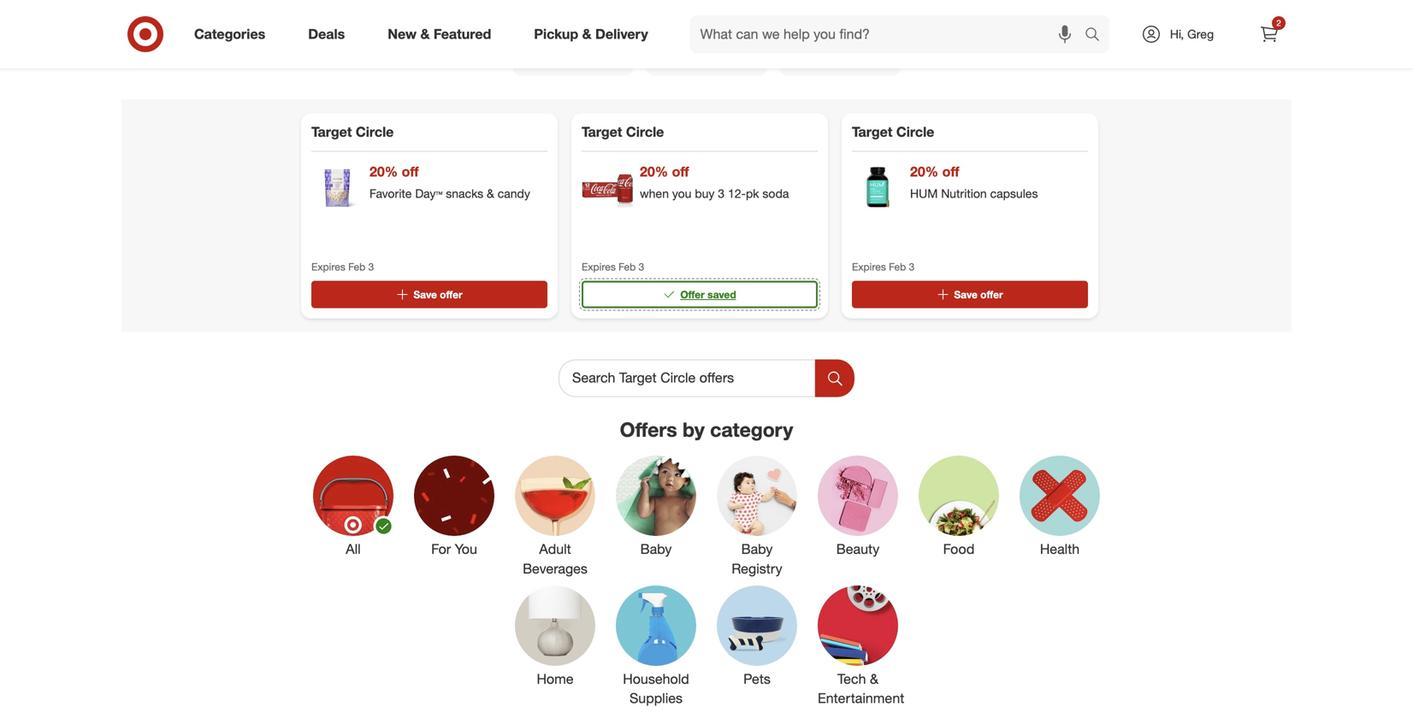 Task type: locate. For each thing, give the bounding box(es) containing it.
for
[[431, 541, 451, 558]]

1 off from the left
[[402, 163, 419, 180]]

3 feb from the left
[[889, 260, 906, 273]]

show barcode button
[[647, 1, 767, 76]]

3 20% from the left
[[911, 163, 939, 180]]

1 circle from the left
[[356, 124, 394, 140]]

3 down hum
[[909, 260, 915, 273]]

target up '20% off favorite day™ snacks & candy' image at left
[[311, 124, 352, 140]]

1 horizontal spatial save offer
[[954, 288, 1003, 301]]

expires
[[311, 260, 346, 273], [582, 260, 616, 273], [852, 260, 886, 273]]

home
[[537, 671, 574, 688]]

baby for baby registry
[[742, 541, 773, 558]]

offer saved button
[[582, 281, 818, 308]]

2 baby from the left
[[742, 541, 773, 558]]

target for 20% off favorite day™ snacks & candy
[[311, 124, 352, 140]]

0 horizontal spatial offer
[[440, 288, 463, 301]]

soda
[[763, 186, 789, 201]]

household supplies
[[623, 671, 689, 707]]

3 for 20% off when you buy 3 12-pk soda
[[639, 260, 645, 273]]

2 offer from the left
[[981, 288, 1003, 301]]

feb down '20% off favorite day™ snacks & candy' image at left
[[348, 260, 366, 273]]

20% up hum
[[911, 163, 939, 180]]

show barcode
[[662, 50, 752, 67]]

featured
[[434, 26, 491, 42]]

off
[[402, 163, 419, 180], [672, 163, 689, 180], [943, 163, 960, 180]]

& right tech on the bottom right
[[870, 671, 879, 688]]

hum
[[911, 186, 938, 201]]

off up day™
[[402, 163, 419, 180]]

3 up offer saved "button"
[[639, 260, 645, 273]]

expires feb 3 for 20% off hum nutrition capsules
[[852, 260, 915, 273]]

0 horizontal spatial 20%
[[370, 163, 398, 180]]

2 horizontal spatial off
[[943, 163, 960, 180]]

save
[[414, 288, 437, 301], [954, 288, 978, 301]]

feb for 20% off when you buy 3 12-pk soda
[[619, 260, 636, 273]]

3 off from the left
[[943, 163, 960, 180]]

2 horizontal spatial target
[[852, 124, 893, 140]]

pickup
[[534, 26, 579, 42]]

target for 20% off when you buy 3 12-pk soda
[[582, 124, 622, 140]]

1 save from the left
[[414, 288, 437, 301]]

all button
[[313, 456, 394, 579]]

None text field
[[559, 360, 816, 397]]

capsules
[[991, 186, 1038, 201]]

2 save offer button from the left
[[852, 281, 1088, 308]]

offers
[[620, 418, 677, 442]]

off inside 20% off when you buy 3 12-pk soda
[[672, 163, 689, 180]]

20% off favorite day™ snacks & candy
[[370, 163, 530, 201]]

20% up favorite
[[370, 163, 398, 180]]

2 horizontal spatial expires
[[852, 260, 886, 273]]

&
[[421, 26, 430, 42], [582, 26, 592, 42], [487, 186, 494, 201], [870, 671, 879, 688]]

pk
[[746, 186, 759, 201]]

0 horizontal spatial target circle
[[311, 124, 394, 140]]

1 horizontal spatial baby
[[742, 541, 773, 558]]

off up nutrition
[[943, 163, 960, 180]]

1 save offer from the left
[[414, 288, 463, 301]]

20% up when
[[640, 163, 668, 180]]

0 horizontal spatial baby
[[641, 541, 672, 558]]

2 feb from the left
[[619, 260, 636, 273]]

off inside 20% off favorite day™ snacks & candy
[[402, 163, 419, 180]]

20% inside 20% off when you buy 3 12-pk soda
[[640, 163, 668, 180]]

0 horizontal spatial save
[[414, 288, 437, 301]]

for you button
[[414, 456, 495, 579]]

expires down the 20% off hum nutrition capsules image at the right top of page
[[852, 260, 886, 273]]

health button
[[1020, 456, 1100, 579]]

greg
[[1188, 27, 1214, 42]]

20% inside 20% off hum nutrition capsules
[[911, 163, 939, 180]]

3 down favorite
[[368, 260, 374, 273]]

1 offer from the left
[[440, 288, 463, 301]]

expires feb 3 down the 20% off hum nutrition capsules image at the right top of page
[[852, 260, 915, 273]]

off for 20% off favorite day™ snacks & candy
[[402, 163, 419, 180]]

2
[[1277, 18, 1282, 28]]

2 target circle from the left
[[582, 124, 664, 140]]

2 expires from the left
[[582, 260, 616, 273]]

2 off from the left
[[672, 163, 689, 180]]

new & featured
[[388, 26, 491, 42]]

0 horizontal spatial circle
[[356, 124, 394, 140]]

you
[[455, 541, 477, 558]]

& for new & featured
[[421, 26, 430, 42]]

1 horizontal spatial save
[[954, 288, 978, 301]]

& inside tech & entertainment
[[870, 671, 879, 688]]

3 for 20% off hum nutrition capsules
[[909, 260, 915, 273]]

target up the 20% off when you buy 3 12-pk soda image
[[582, 124, 622, 140]]

2 horizontal spatial target circle
[[852, 124, 935, 140]]

2 horizontal spatial expires feb 3
[[852, 260, 915, 273]]

circle up when
[[626, 124, 664, 140]]

2 20% from the left
[[640, 163, 668, 180]]

1 horizontal spatial off
[[672, 163, 689, 180]]

1 horizontal spatial expires feb 3
[[582, 260, 645, 273]]

1 save offer button from the left
[[311, 281, 548, 308]]

& for tech & entertainment
[[870, 671, 879, 688]]

offer
[[440, 288, 463, 301], [981, 288, 1003, 301]]

off inside 20% off hum nutrition capsules
[[943, 163, 960, 180]]

target up the 20% off hum nutrition capsules image at the right top of page
[[852, 124, 893, 140]]

expires feb 3 down '20% off favorite day™ snacks & candy' image at left
[[311, 260, 374, 273]]

feb for 20% off favorite day™ snacks & candy
[[348, 260, 366, 273]]

1 expires feb 3 from the left
[[311, 260, 374, 273]]

1 horizontal spatial 20%
[[640, 163, 668, 180]]

baby
[[641, 541, 672, 558], [742, 541, 773, 558]]

0 horizontal spatial off
[[402, 163, 419, 180]]

2 circle from the left
[[626, 124, 664, 140]]

pickup & delivery link
[[520, 15, 670, 53]]

health
[[1040, 541, 1080, 558]]

3 expires from the left
[[852, 260, 886, 273]]

1 horizontal spatial target
[[582, 124, 622, 140]]

adult beverages button
[[515, 456, 596, 579]]

save offer
[[414, 288, 463, 301], [954, 288, 1003, 301]]

feb
[[348, 260, 366, 273], [619, 260, 636, 273], [889, 260, 906, 273]]

3 for 20% off favorite day™ snacks & candy
[[368, 260, 374, 273]]

target circle
[[311, 124, 394, 140], [582, 124, 664, 140], [852, 124, 935, 140]]

offer for 20% off hum nutrition capsules
[[981, 288, 1003, 301]]

pets button
[[717, 586, 798, 709]]

3 target circle from the left
[[852, 124, 935, 140]]

baby inside baby registry
[[742, 541, 773, 558]]

target circle for 20% off favorite day™ snacks & candy
[[311, 124, 394, 140]]

save offer button
[[311, 281, 548, 308], [852, 281, 1088, 308]]

0 horizontal spatial feb
[[348, 260, 366, 273]]

1 horizontal spatial feb
[[619, 260, 636, 273]]

1 horizontal spatial offer
[[981, 288, 1003, 301]]

3 left "12-"
[[718, 186, 725, 201]]

circle for 20% off hum nutrition capsules
[[897, 124, 935, 140]]

target circle up the 20% off hum nutrition capsules image at the right top of page
[[852, 124, 935, 140]]

1 feb from the left
[[348, 260, 366, 273]]

20% for 20% off when you buy 3 12-pk soda
[[640, 163, 668, 180]]

& left candy at the left
[[487, 186, 494, 201]]

all
[[346, 541, 361, 558]]

target
[[311, 124, 352, 140], [582, 124, 622, 140], [852, 124, 893, 140]]

3
[[718, 186, 725, 201], [368, 260, 374, 273], [639, 260, 645, 273], [909, 260, 915, 273]]

2 target from the left
[[582, 124, 622, 140]]

feb down the 20% off hum nutrition capsules image at the right top of page
[[889, 260, 906, 273]]

hi, greg
[[1171, 27, 1214, 42]]

3 circle from the left
[[897, 124, 935, 140]]

target circle up '20% off favorite day™ snacks & candy' image at left
[[311, 124, 394, 140]]

expires feb 3
[[311, 260, 374, 273], [582, 260, 645, 273], [852, 260, 915, 273]]

expires down '20% off favorite day™ snacks & candy' image at left
[[311, 260, 346, 273]]

0 horizontal spatial target
[[311, 124, 352, 140]]

bonus button
[[780, 1, 900, 76]]

search button
[[1077, 15, 1119, 56]]

circle
[[356, 124, 394, 140], [626, 124, 664, 140], [897, 124, 935, 140]]

expires down the 20% off when you buy 3 12-pk soda image
[[582, 260, 616, 273]]

expires feb 3 for 20% off favorite day™ snacks & candy
[[311, 260, 374, 273]]

20% off hum nutrition capsules image
[[852, 162, 904, 213]]

food
[[944, 541, 975, 558]]

2 expires feb 3 from the left
[[582, 260, 645, 273]]

3 expires feb 3 from the left
[[852, 260, 915, 273]]

1 horizontal spatial circle
[[626, 124, 664, 140]]

2 link
[[1251, 15, 1289, 53]]

2 horizontal spatial circle
[[897, 124, 935, 140]]

beverages
[[523, 561, 588, 578]]

1 expires from the left
[[311, 260, 346, 273]]

delivery
[[596, 26, 648, 42]]

1 20% from the left
[[370, 163, 398, 180]]

candy
[[498, 186, 530, 201]]

0 horizontal spatial expires feb 3
[[311, 260, 374, 273]]

1 horizontal spatial expires
[[582, 260, 616, 273]]

0 horizontal spatial save offer button
[[311, 281, 548, 308]]

for you
[[431, 541, 477, 558]]

1 horizontal spatial target circle
[[582, 124, 664, 140]]

circle up hum
[[897, 124, 935, 140]]

circle for 20% off when you buy 3 12-pk soda
[[626, 124, 664, 140]]

1 target circle from the left
[[311, 124, 394, 140]]

2 save offer from the left
[[954, 288, 1003, 301]]

deals link
[[294, 15, 366, 53]]

& right new
[[421, 26, 430, 42]]

adult
[[539, 541, 571, 558]]

circle up favorite
[[356, 124, 394, 140]]

feb for 20% off hum nutrition capsules
[[889, 260, 906, 273]]

20% inside 20% off favorite day™ snacks & candy
[[370, 163, 398, 180]]

0 horizontal spatial save offer
[[414, 288, 463, 301]]

nutrition
[[942, 186, 987, 201]]

2 horizontal spatial 20%
[[911, 163, 939, 180]]

3 target from the left
[[852, 124, 893, 140]]

1 horizontal spatial save offer button
[[852, 281, 1088, 308]]

off up you
[[672, 163, 689, 180]]

target for 20% off hum nutrition capsules
[[852, 124, 893, 140]]

target circle up the 20% off when you buy 3 12-pk soda image
[[582, 124, 664, 140]]

20%
[[370, 163, 398, 180], [640, 163, 668, 180], [911, 163, 939, 180]]

offer saved
[[681, 288, 736, 301]]

20% off hum nutrition capsules
[[911, 163, 1038, 201]]

categories link
[[180, 15, 287, 53]]

expires feb 3 down the 20% off when you buy 3 12-pk soda image
[[582, 260, 645, 273]]

baby registry
[[732, 541, 783, 578]]

household supplies button
[[616, 586, 697, 709]]

1 baby from the left
[[641, 541, 672, 558]]

& right pickup
[[582, 26, 592, 42]]

2 horizontal spatial feb
[[889, 260, 906, 273]]

beauty
[[837, 541, 880, 558]]

feb up offer saved "button"
[[619, 260, 636, 273]]

expires feb 3 for 20% off when you buy 3 12-pk soda
[[582, 260, 645, 273]]

3 inside 20% off when you buy 3 12-pk soda
[[718, 186, 725, 201]]

2 save from the left
[[954, 288, 978, 301]]

1 target from the left
[[311, 124, 352, 140]]

0 horizontal spatial expires
[[311, 260, 346, 273]]



Task type: describe. For each thing, give the bounding box(es) containing it.
What can we help you find? suggestions appear below search field
[[690, 15, 1089, 53]]

barcode
[[700, 50, 752, 67]]

circle for 20% off favorite day™ snacks & candy
[[356, 124, 394, 140]]

20% off favorite day™ snacks & candy image
[[311, 162, 363, 213]]

save for 20% off favorite day™ snacks & candy
[[414, 288, 437, 301]]

target circle for 20% off when you buy 3 12-pk soda
[[582, 124, 664, 140]]

household
[[623, 671, 689, 688]]

pickup & delivery
[[534, 26, 648, 42]]

tech & entertainment button
[[818, 586, 905, 709]]

baby button
[[616, 456, 697, 579]]

save offer button for 20% off favorite day™ snacks & candy
[[311, 281, 548, 308]]

bonus
[[821, 50, 860, 67]]

categories
[[194, 26, 265, 42]]

20% off when you buy 3 12-pk soda image
[[582, 162, 633, 213]]

offers by category
[[620, 418, 794, 442]]

by
[[683, 418, 705, 442]]

food button
[[919, 456, 999, 579]]

save offer for 20% off hum nutrition capsules
[[954, 288, 1003, 301]]

12-
[[728, 186, 746, 201]]

save offer button for 20% off hum nutrition capsules
[[852, 281, 1088, 308]]

adult beverages
[[523, 541, 588, 578]]

pets
[[744, 671, 771, 688]]

saved
[[708, 288, 736, 301]]

save offer for 20% off favorite day™ snacks & candy
[[414, 288, 463, 301]]

20% for 20% off hum nutrition capsules
[[911, 163, 939, 180]]

buy
[[695, 186, 715, 201]]

entertainment
[[818, 691, 905, 707]]

favorite
[[370, 186, 412, 201]]

expires for 20% off when you buy 3 12-pk soda
[[582, 260, 616, 273]]

you
[[673, 186, 692, 201]]

day™
[[415, 186, 443, 201]]

when
[[640, 186, 669, 201]]

hi,
[[1171, 27, 1184, 42]]

beauty button
[[818, 456, 899, 579]]

baby registry button
[[717, 456, 798, 579]]

save for 20% off hum nutrition capsules
[[954, 288, 978, 301]]

expires for 20% off hum nutrition capsules
[[852, 260, 886, 273]]

baby for baby
[[641, 541, 672, 558]]

deals
[[308, 26, 345, 42]]

offer for 20% off favorite day™ snacks & candy
[[440, 288, 463, 301]]

category
[[710, 418, 794, 442]]

search
[[1077, 27, 1119, 44]]

show
[[662, 50, 696, 67]]

tech
[[838, 671, 866, 688]]

off for 20% off when you buy 3 12-pk soda
[[672, 163, 689, 180]]

off for 20% off hum nutrition capsules
[[943, 163, 960, 180]]

& inside 20% off favorite day™ snacks & candy
[[487, 186, 494, 201]]

new
[[388, 26, 417, 42]]

20% for 20% off favorite day™ snacks & candy
[[370, 163, 398, 180]]

offer
[[681, 288, 705, 301]]

new & featured link
[[373, 15, 513, 53]]

& for pickup & delivery
[[582, 26, 592, 42]]

20% off when you buy 3 12-pk soda
[[640, 163, 789, 201]]

registry
[[732, 561, 783, 578]]

supplies
[[630, 691, 683, 707]]

home button
[[515, 586, 596, 709]]

target circle for 20% off hum nutrition capsules
[[852, 124, 935, 140]]

snacks
[[446, 186, 484, 201]]

expires for 20% off favorite day™ snacks & candy
[[311, 260, 346, 273]]

tech & entertainment
[[818, 671, 905, 707]]



Task type: vqa. For each thing, say whether or not it's contained in the screenshot.
christmas on the left of the page
no



